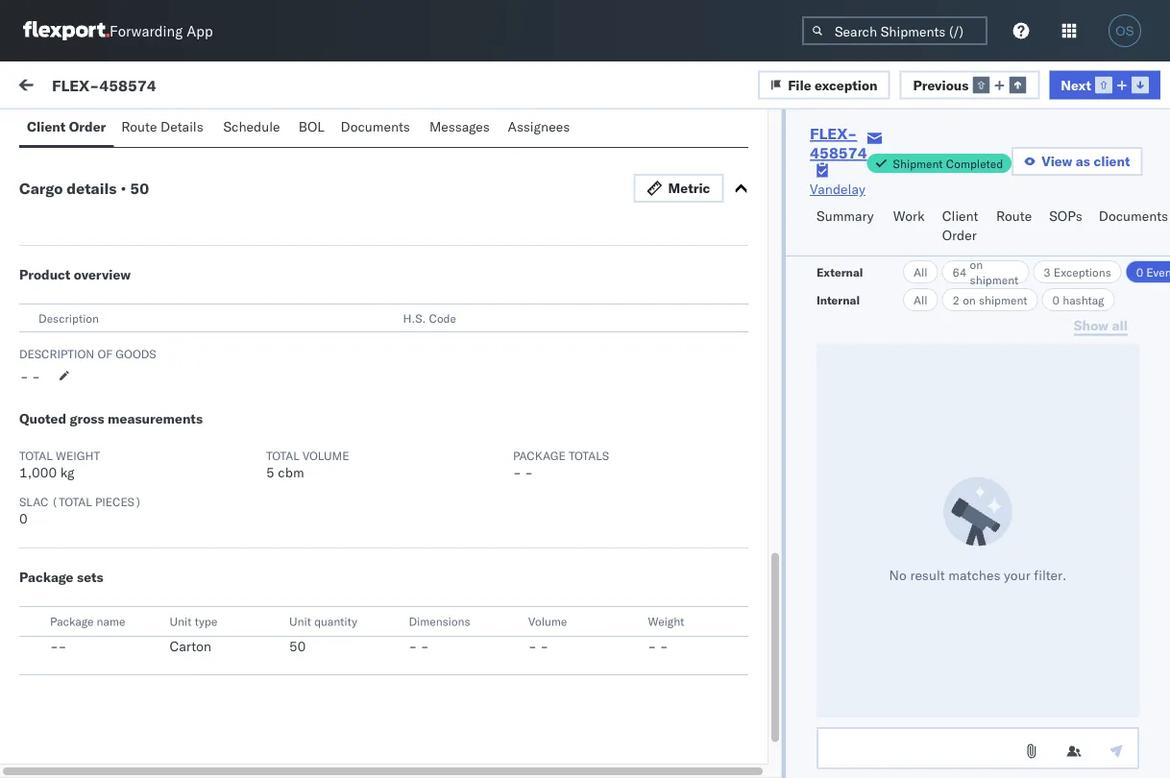 Task type: describe. For each thing, give the bounding box(es) containing it.
no result matches your filter.
[[889, 566, 1067, 583]]

message list
[[223, 122, 307, 139]]

unit quantity
[[289, 615, 357, 629]]

shipment for 2 on shipment
[[979, 293, 1028, 307]]

1 test from the top
[[136, 300, 161, 317]]

route for route details
[[121, 118, 157, 135]]

messages
[[429, 118, 490, 135]]

3 j z from the top
[[66, 578, 75, 590]]

client
[[1094, 153, 1130, 170]]

os button
[[1103, 9, 1147, 53]]

message list button
[[216, 113, 314, 151]]

product overview
[[19, 266, 131, 283]]

client for the rightmost the client order 'button'
[[942, 208, 979, 224]]

my
[[19, 74, 50, 100]]

product
[[19, 266, 71, 283]]

dimensions
[[409, 615, 470, 629]]

flex- 458574 for dec 20, 2026, 12:35 am pst
[[901, 318, 992, 335]]

item/shipment
[[973, 167, 1052, 181]]

2 j z from the top
[[66, 486, 75, 498]]

message for message list
[[223, 122, 280, 139]]

dec for dec 17, 2026, 6:47 pm pst
[[398, 594, 422, 610]]

quantity
[[314, 615, 357, 629]]

next button
[[1050, 70, 1161, 99]]

code
[[429, 311, 456, 325]]

filter.
[[1034, 566, 1067, 583]]

file
[[788, 76, 812, 93]]

internal for internal
[[817, 293, 860, 307]]

0 horizontal spatial documents button
[[333, 110, 422, 147]]

package sets
[[19, 569, 104, 586]]

sops
[[1050, 208, 1083, 224]]

quoted gross measurements
[[19, 410, 203, 427]]

assignees button
[[500, 110, 581, 147]]

shipment completed
[[893, 156, 1003, 171]]

test for test msg
[[58, 425, 81, 442]]

external for external
[[817, 265, 863, 279]]

completed
[[946, 156, 1003, 171]]

1 jason- from the top
[[93, 300, 136, 317]]

4 test from the top
[[136, 667, 161, 684]]

2 test from the top
[[136, 484, 161, 500]]

4 jason-test zhao from the top
[[93, 667, 195, 684]]

bol
[[299, 118, 325, 135]]

route for route
[[996, 208, 1032, 224]]

view as client button
[[1012, 147, 1143, 176]]

3 z from the top
[[69, 578, 75, 590]]

client order for the client order 'button' to the top
[[27, 118, 106, 135]]

view
[[1042, 153, 1073, 170]]

5 z from the top
[[69, 761, 75, 773]]

h.s.
[[403, 311, 426, 325]]

unit for unit quantity
[[289, 615, 311, 629]]

shipment for 64 on shipment
[[970, 272, 1019, 287]]

route button
[[989, 199, 1042, 256]]

1 horizontal spatial documents button
[[1091, 199, 1170, 256]]

0 for 0 even
[[1137, 265, 1144, 279]]

vandelay link
[[810, 180, 866, 199]]

cbm
[[278, 464, 304, 481]]

order for the client order 'button' to the top
[[69, 118, 106, 135]]

4 j z from the top
[[66, 669, 75, 682]]

4 zhao from the top
[[165, 667, 195, 684]]

external (0)
[[31, 122, 110, 139]]

cargo details • 50
[[19, 179, 149, 198]]

0 vertical spatial client order button
[[19, 110, 114, 147]]

description of goods
[[19, 346, 156, 361]]

12:35
[[491, 318, 528, 335]]

64
[[953, 265, 967, 279]]

shipment
[[893, 156, 943, 171]]

cargo
[[19, 179, 63, 198]]

metric button
[[634, 174, 724, 203]]

summary
[[817, 208, 874, 224]]

external (0) button
[[23, 113, 121, 151]]

5 jason- from the top
[[93, 759, 136, 776]]

458574 down 2
[[942, 318, 992, 335]]

overview
[[74, 266, 131, 283]]

order for the rightmost the client order 'button'
[[942, 227, 977, 244]]

total for total volume
[[266, 448, 300, 463]]

3 jason- from the top
[[93, 575, 136, 592]]

weight
[[648, 615, 685, 629]]

goods
[[116, 346, 156, 361]]

all button for 2
[[903, 288, 939, 311]]

forwarding app
[[110, 22, 213, 40]]

exceptions
[[1054, 265, 1112, 279]]

dec 20, 2026, 12:39 am pst
[[398, 225, 580, 242]]

carton
[[170, 638, 211, 655]]

work
[[893, 208, 925, 224]]

6:47
[[491, 594, 520, 610]]

resize handle column header for message
[[366, 160, 389, 778]]

on for 2
[[963, 293, 976, 307]]

pst for dec 20, 2026, 12:35 am pst
[[556, 318, 580, 335]]

app
[[187, 22, 213, 40]]

am for 12:39
[[532, 225, 553, 242]]

ttt for dec 20, 2026, 12:39 am pst
[[58, 240, 72, 257]]

unit for unit type
[[170, 615, 192, 629]]

2 on shipment
[[953, 293, 1028, 307]]

17,
[[425, 594, 446, 610]]

5 zhao from the top
[[165, 759, 195, 776]]

volume
[[529, 615, 567, 629]]

5
[[266, 464, 275, 481]]

result
[[910, 566, 945, 583]]

4 j from the top
[[66, 669, 69, 682]]

2026, for 6:47
[[450, 594, 487, 610]]

458574 up vandelay
[[810, 143, 867, 162]]

total for total weight 1,000 kg
[[19, 448, 53, 463]]

sops button
[[1042, 199, 1091, 256]]

next
[[1061, 76, 1092, 93]]

•
[[121, 179, 126, 198]]

20, for dec 20, 2026, 12:35 am pst
[[425, 318, 446, 335]]

bol button
[[291, 110, 333, 147]]

no
[[889, 566, 907, 583]]

exception
[[815, 76, 878, 93]]

msg
[[85, 425, 110, 442]]

- - up quoted
[[20, 368, 40, 385]]

3 j from the top
[[66, 578, 69, 590]]

forwarding
[[110, 22, 183, 40]]

4 jason- from the top
[[93, 667, 136, 684]]

3 jason-test zhao from the top
[[93, 575, 195, 592]]

flex- 458574 for dec 20, 2026, 12:39 am pst
[[901, 225, 992, 242]]

2 resize handle column header from the left
[[618, 160, 641, 778]]

4 z from the top
[[69, 669, 75, 682]]

category
[[651, 167, 697, 181]]

0 horizontal spatial documents
[[341, 118, 410, 135]]

h.s. code
[[403, 311, 456, 325]]

- - down weight
[[648, 638, 668, 655]]



Task type: vqa. For each thing, say whether or not it's contained in the screenshot.


Task type: locate. For each thing, give the bounding box(es) containing it.
5 jason-test zhao from the top
[[93, 759, 195, 776]]

Search Shipments (/) text field
[[802, 16, 988, 45]]

1 vertical spatial 50
[[289, 638, 306, 655]]

2 vertical spatial dec
[[398, 594, 422, 610]]

ttt for dec 20, 2026, 12:35 am pst
[[58, 333, 72, 350]]

unit type
[[170, 615, 217, 629]]

3
[[1044, 265, 1051, 279]]

all left 2
[[914, 293, 928, 307]]

2 total from the left
[[266, 448, 300, 463]]

metric
[[668, 180, 710, 197]]

even
[[1147, 265, 1170, 279]]

client
[[27, 118, 66, 135], [942, 208, 979, 224]]

am for 12:35
[[532, 318, 553, 335]]

1,000
[[19, 464, 57, 481]]

pst right the 12:39
[[556, 225, 580, 242]]

dec up h.s. on the top left of page
[[398, 225, 422, 242]]

2 jason- from the top
[[93, 484, 136, 500]]

1 vertical spatial 20,
[[425, 318, 446, 335]]

0 horizontal spatial unit
[[170, 615, 192, 629]]

0 horizontal spatial external
[[31, 122, 81, 139]]

dec left 17,
[[398, 594, 422, 610]]

client order button
[[19, 110, 114, 147], [935, 199, 989, 256]]

zhao
[[165, 300, 195, 317], [165, 484, 195, 500], [165, 575, 195, 592], [165, 667, 195, 684], [165, 759, 195, 776]]

0 vertical spatial description
[[38, 311, 99, 325]]

total up cbm
[[266, 448, 300, 463]]

previous button
[[900, 70, 1040, 99]]

1 vertical spatial client order
[[942, 208, 979, 244]]

20, for dec 20, 2026, 12:39 am pst
[[425, 225, 446, 242]]

0 vertical spatial shipment
[[970, 272, 1019, 287]]

1 horizontal spatial client
[[942, 208, 979, 224]]

details
[[67, 179, 117, 198]]

dec left code
[[398, 318, 422, 335]]

messages button
[[422, 110, 500, 147]]

total
[[19, 448, 53, 463], [266, 448, 300, 463]]

test up the weight
[[58, 425, 81, 442]]

0 vertical spatial documents
[[341, 118, 410, 135]]

external inside 'button'
[[31, 122, 81, 139]]

pm
[[523, 594, 544, 610]]

458574 up 64
[[942, 225, 992, 242]]

0 left hashtag
[[1053, 293, 1060, 307]]

- - down volume
[[529, 638, 549, 655]]

1 vertical spatial dec
[[398, 318, 422, 335]]

am
[[532, 225, 553, 242], [532, 318, 553, 335]]

summary button
[[809, 199, 886, 256]]

0 vertical spatial pst
[[556, 225, 580, 242]]

shipment
[[970, 272, 1019, 287], [979, 293, 1028, 307]]

0 horizontal spatial order
[[69, 118, 106, 135]]

2 dec from the top
[[398, 318, 422, 335]]

quoted
[[19, 410, 66, 427]]

2 2026, from the top
[[450, 318, 487, 335]]

2 vertical spatial 0
[[19, 510, 28, 527]]

2 (0) from the left
[[179, 122, 204, 139]]

order down flex-458574
[[69, 118, 106, 135]]

0 horizontal spatial client
[[27, 118, 66, 135]]

0 horizontal spatial total
[[19, 448, 53, 463]]

0 inside slac (total pieces) 0
[[19, 510, 28, 527]]

as
[[1076, 153, 1091, 170]]

0 vertical spatial external
[[31, 122, 81, 139]]

1 horizontal spatial route
[[996, 208, 1032, 224]]

2026, right 17,
[[450, 594, 487, 610]]

2 horizontal spatial 0
[[1137, 265, 1144, 279]]

external down summary button
[[817, 265, 863, 279]]

1 horizontal spatial 0
[[1053, 293, 1060, 307]]

1 vertical spatial order
[[942, 227, 977, 244]]

weight
[[56, 448, 100, 463]]

- -
[[20, 368, 40, 385], [409, 638, 429, 655], [529, 638, 549, 655], [648, 638, 668, 655]]

1 2026, from the top
[[450, 225, 487, 242]]

2 vertical spatial pst
[[547, 594, 571, 610]]

flex- 458574
[[810, 124, 867, 162], [901, 225, 992, 242], [901, 318, 992, 335]]

1 test from the top
[[58, 425, 81, 442]]

1 vertical spatial internal
[[817, 293, 860, 307]]

458574 up matches
[[942, 502, 992, 518]]

1 resize handle column header from the left
[[366, 160, 389, 778]]

0 vertical spatial message
[[143, 79, 199, 96]]

pst up volume
[[547, 594, 571, 610]]

test up --
[[58, 609, 81, 625]]

internal (0)
[[129, 122, 204, 139]]

4 resize handle column header from the left
[[1121, 160, 1144, 778]]

external down my work
[[31, 122, 81, 139]]

description
[[38, 311, 99, 325], [19, 346, 94, 361]]

flex- 458574 up 64
[[901, 225, 992, 242]]

slac (total pieces) 0
[[19, 494, 142, 527]]

(0) for internal (0)
[[179, 122, 204, 139]]

0 vertical spatial dec
[[398, 225, 422, 242]]

test
[[136, 300, 161, 317], [136, 484, 161, 500], [136, 575, 161, 592], [136, 667, 161, 684], [136, 759, 161, 776]]

(0)
[[85, 122, 110, 139], [179, 122, 204, 139]]

documents button up 0 even
[[1091, 199, 1170, 256]]

1 vertical spatial work
[[945, 167, 970, 181]]

documents button right bol
[[333, 110, 422, 147]]

jason-test zhao
[[93, 300, 195, 317], [93, 484, 195, 500], [93, 575, 195, 592], [93, 667, 195, 684], [93, 759, 195, 776]]

1 vertical spatial documents
[[1099, 208, 1169, 224]]

1 zhao from the top
[[165, 300, 195, 317]]

1 z from the top
[[69, 302, 75, 314]]

internal (0) button
[[121, 113, 216, 151]]

flex-
[[52, 75, 99, 94], [810, 124, 857, 143], [901, 225, 942, 242], [901, 318, 942, 335]]

total inside "total weight 1,000 kg"
[[19, 448, 53, 463]]

2026, for 12:35
[[450, 318, 487, 335]]

of
[[97, 346, 113, 361]]

description left of
[[19, 346, 94, 361]]

test
[[58, 425, 81, 442], [58, 609, 81, 625]]

0 horizontal spatial work
[[55, 74, 105, 100]]

0 horizontal spatial 50
[[130, 179, 149, 198]]

message for 'message' button
[[143, 79, 199, 96]]

1 horizontal spatial internal
[[817, 293, 860, 307]]

previous
[[913, 76, 969, 93]]

1 am from the top
[[532, 225, 553, 242]]

external
[[31, 122, 81, 139], [817, 265, 863, 279]]

1 vertical spatial all button
[[903, 288, 939, 311]]

20,
[[425, 225, 446, 242], [425, 318, 446, 335]]

documents button
[[333, 110, 422, 147], [1091, 199, 1170, 256]]

2 all from the top
[[914, 293, 928, 307]]

1 vertical spatial message
[[223, 122, 280, 139]]

20, left 12:35
[[425, 318, 446, 335]]

(0) inside 'button'
[[85, 122, 110, 139]]

pst right 12:35
[[556, 318, 580, 335]]

schedule
[[223, 118, 280, 135]]

5 j z from the top
[[66, 761, 75, 773]]

0 vertical spatial 20,
[[425, 225, 446, 242]]

0 horizontal spatial client order button
[[19, 110, 114, 147]]

route details button
[[114, 110, 216, 147]]

dec 17, 2026, 6:47 pm pst
[[398, 594, 571, 610]]

2 ttt from the top
[[58, 333, 72, 350]]

0 vertical spatial on
[[970, 257, 983, 271]]

3 dec from the top
[[398, 594, 422, 610]]

work for related
[[945, 167, 970, 181]]

1 horizontal spatial order
[[942, 227, 977, 244]]

all button left 64
[[903, 260, 939, 283]]

1 vertical spatial description
[[19, 346, 94, 361]]

1 vertical spatial package
[[19, 569, 73, 586]]

0 vertical spatial am
[[532, 225, 553, 242]]

description up description of goods
[[38, 311, 99, 325]]

flex- 458574 link
[[810, 124, 867, 162]]

0 horizontal spatial 0
[[19, 510, 28, 527]]

1 vertical spatial all
[[914, 293, 928, 307]]

1 vertical spatial route
[[996, 208, 1032, 224]]

pst for dec 17, 2026, 6:47 pm pst
[[547, 594, 571, 610]]

0
[[1137, 265, 1144, 279], [1053, 293, 1060, 307], [19, 510, 28, 527]]

1 horizontal spatial 50
[[289, 638, 306, 655]]

2 j from the top
[[66, 486, 69, 498]]

all
[[914, 265, 928, 279], [914, 293, 928, 307]]

2 all button from the top
[[903, 288, 939, 311]]

shipment up 2 on shipment
[[970, 272, 1019, 287]]

all for 64
[[914, 265, 928, 279]]

1 ttt from the top
[[58, 240, 72, 257]]

1 vertical spatial client
[[942, 208, 979, 224]]

am right the 12:39
[[532, 225, 553, 242]]

description for description of goods
[[19, 346, 94, 361]]

type
[[195, 615, 217, 629]]

1 vertical spatial ttt
[[58, 333, 72, 350]]

0 hashtag
[[1053, 293, 1105, 307]]

50 down unit quantity at left
[[289, 638, 306, 655]]

ttt up product overview
[[58, 240, 72, 257]]

unit left type
[[170, 615, 192, 629]]

ttt left of
[[58, 333, 72, 350]]

file exception button
[[758, 70, 890, 99], [758, 70, 890, 99]]

0 vertical spatial 50
[[130, 179, 149, 198]]

client order button down my work
[[19, 110, 114, 147]]

0 horizontal spatial route
[[121, 118, 157, 135]]

client order button up 64
[[935, 199, 989, 256]]

matches
[[949, 566, 1001, 583]]

package totals - -
[[513, 448, 609, 481]]

1 total from the left
[[19, 448, 53, 463]]

j
[[66, 302, 69, 314], [66, 486, 69, 498], [66, 578, 69, 590], [66, 669, 69, 682], [66, 761, 69, 773]]

package for package sets
[[19, 569, 73, 586]]

external for external (0)
[[31, 122, 81, 139]]

package left the totals
[[513, 448, 566, 463]]

0 horizontal spatial message
[[60, 167, 106, 181]]

1 dec from the top
[[398, 225, 422, 242]]

package left "sets"
[[19, 569, 73, 586]]

2026, left the 12:39
[[450, 225, 487, 242]]

all for 2
[[914, 293, 928, 307]]

resize handle column header for category
[[870, 160, 893, 778]]

shipment inside 64 on shipment
[[970, 272, 1019, 287]]

order inside 'client order'
[[942, 227, 977, 244]]

0 vertical spatial work
[[55, 74, 105, 100]]

64 on shipment
[[953, 257, 1019, 287]]

description for description
[[38, 311, 99, 325]]

1 vertical spatial pst
[[556, 318, 580, 335]]

3 2026, from the top
[[450, 594, 487, 610]]

pst for dec 20, 2026, 12:39 am pst
[[556, 225, 580, 242]]

client down related work item/shipment
[[942, 208, 979, 224]]

1 horizontal spatial client order button
[[935, 199, 989, 256]]

on for 64
[[970, 257, 983, 271]]

client order for the rightmost the client order 'button'
[[942, 208, 979, 244]]

1 20, from the top
[[425, 225, 446, 242]]

work right related
[[945, 167, 970, 181]]

1 horizontal spatial work
[[945, 167, 970, 181]]

None text field
[[817, 727, 1140, 770]]

1 vertical spatial test
[[58, 609, 81, 625]]

(total
[[51, 494, 92, 509]]

internal for internal (0)
[[129, 122, 176, 139]]

all button for 64
[[903, 260, 939, 283]]

- - down dimensions
[[409, 638, 429, 655]]

1 jason-test zhao from the top
[[93, 300, 195, 317]]

message up the route details
[[143, 79, 199, 96]]

1 all from the top
[[914, 265, 928, 279]]

1 vertical spatial external
[[817, 265, 863, 279]]

dec for dec 20, 2026, 12:39 am pst
[[398, 225, 422, 242]]

documents right bol button in the top left of the page
[[341, 118, 410, 135]]

resize handle column header for related work item/shipment
[[1121, 160, 1144, 778]]

1 j from the top
[[66, 302, 69, 314]]

am right 12:35
[[532, 318, 553, 335]]

--
[[50, 638, 67, 655]]

related work item/shipment
[[902, 167, 1052, 181]]

flexport. image
[[23, 21, 110, 40]]

route left details
[[121, 118, 157, 135]]

0 vertical spatial test
[[58, 425, 81, 442]]

message down external (0) 'button'
[[60, 167, 106, 181]]

20, left the 12:39
[[425, 225, 446, 242]]

totals
[[569, 448, 609, 463]]

3 resize handle column header from the left
[[870, 160, 893, 778]]

jason-
[[93, 300, 136, 317], [93, 484, 136, 500], [93, 575, 136, 592], [93, 667, 136, 684], [93, 759, 136, 776]]

2 vertical spatial package
[[50, 615, 94, 629]]

all left 64
[[914, 265, 928, 279]]

resize handle column header
[[366, 160, 389, 778], [618, 160, 641, 778], [870, 160, 893, 778], [1121, 160, 1144, 778]]

package inside package totals - -
[[513, 448, 566, 463]]

1 vertical spatial on
[[963, 293, 976, 307]]

assignees
[[508, 118, 570, 135]]

1 vertical spatial shipment
[[979, 293, 1028, 307]]

2026, left 12:35
[[450, 318, 487, 335]]

vandelay
[[810, 181, 866, 197]]

documents down client
[[1099, 208, 1169, 224]]

1 horizontal spatial total
[[266, 448, 300, 463]]

1 vertical spatial documents button
[[1091, 199, 1170, 256]]

unit
[[170, 615, 192, 629], [289, 615, 311, 629]]

2 vertical spatial flex- 458574
[[901, 318, 992, 335]]

flex-458574
[[52, 75, 156, 94]]

0 vertical spatial flex- 458574
[[810, 124, 867, 162]]

1 vertical spatial 0
[[1053, 293, 1060, 307]]

client for the client order 'button' to the top
[[27, 118, 66, 135]]

1 horizontal spatial message
[[143, 79, 199, 96]]

dec 20, 2026, 12:35 am pst
[[398, 318, 580, 335]]

2 test from the top
[[58, 609, 81, 625]]

work for my
[[55, 74, 105, 100]]

2026, for 12:39
[[450, 225, 487, 242]]

0 vertical spatial all button
[[903, 260, 939, 283]]

0 vertical spatial package
[[513, 448, 566, 463]]

on right 64
[[970, 257, 983, 271]]

1 j z from the top
[[66, 302, 75, 314]]

0 vertical spatial documents button
[[333, 110, 422, 147]]

package for package name
[[50, 615, 94, 629]]

0 vertical spatial ttt
[[58, 240, 72, 257]]

1 horizontal spatial (0)
[[179, 122, 204, 139]]

0 horizontal spatial client order
[[27, 118, 106, 135]]

3 test from the top
[[136, 575, 161, 592]]

forwarding app link
[[23, 21, 213, 40]]

12:39
[[491, 225, 528, 242]]

total volume
[[266, 448, 349, 463]]

work button
[[886, 199, 935, 256]]

all button
[[903, 260, 939, 283], [903, 288, 939, 311]]

2
[[953, 293, 960, 307]]

0 vertical spatial all
[[914, 265, 928, 279]]

458574 up the route details
[[99, 75, 156, 94]]

volume
[[303, 448, 349, 463]]

2 vertical spatial 2026,
[[450, 594, 487, 610]]

related
[[902, 167, 942, 181]]

5 test from the top
[[136, 759, 161, 776]]

3 zhao from the top
[[165, 575, 195, 592]]

1 horizontal spatial documents
[[1099, 208, 1169, 224]]

0 vertical spatial internal
[[129, 122, 176, 139]]

message
[[143, 79, 199, 96], [223, 122, 280, 139], [60, 167, 106, 181]]

50 right •
[[130, 179, 149, 198]]

2 vertical spatial message
[[60, 167, 106, 181]]

route down item/shipment
[[996, 208, 1032, 224]]

(0) for external (0)
[[85, 122, 110, 139]]

on
[[970, 257, 983, 271], [963, 293, 976, 307]]

flex- 458574 up vandelay
[[810, 124, 867, 162]]

client order
[[27, 118, 106, 135], [942, 208, 979, 244]]

order up 64
[[942, 227, 977, 244]]

2 am from the top
[[532, 318, 553, 335]]

0 horizontal spatial (0)
[[85, 122, 110, 139]]

kg
[[60, 464, 75, 481]]

package name
[[50, 615, 125, 629]]

1 vertical spatial 2026,
[[450, 318, 487, 335]]

1 vertical spatial flex- 458574
[[901, 225, 992, 242]]

0 horizontal spatial internal
[[129, 122, 176, 139]]

0 vertical spatial client
[[27, 118, 66, 135]]

1 horizontal spatial unit
[[289, 615, 311, 629]]

0 vertical spatial order
[[69, 118, 106, 135]]

list
[[283, 122, 307, 139]]

2 zhao from the top
[[165, 484, 195, 500]]

1 horizontal spatial client order
[[942, 208, 979, 244]]

458574
[[99, 75, 156, 94], [810, 143, 867, 162], [942, 225, 992, 242], [942, 318, 992, 335], [942, 502, 992, 518]]

all button left 2
[[903, 288, 939, 311]]

-
[[650, 225, 658, 242], [650, 318, 658, 335], [20, 368, 29, 385], [32, 368, 40, 385], [513, 464, 522, 481], [525, 464, 533, 481], [650, 594, 658, 610], [50, 638, 58, 655], [58, 638, 67, 655], [409, 638, 417, 655], [421, 638, 429, 655], [529, 638, 537, 655], [540, 638, 549, 655], [648, 638, 656, 655], [660, 638, 668, 655]]

flex- 458574 down 2
[[901, 318, 992, 335]]

1 vertical spatial client order button
[[935, 199, 989, 256]]

3 exceptions
[[1044, 265, 1112, 279]]

message button
[[135, 61, 232, 113]]

1 horizontal spatial external
[[817, 265, 863, 279]]

shipment down 64 on shipment
[[979, 293, 1028, 307]]

file exception
[[788, 76, 878, 93]]

1 all button from the top
[[903, 260, 939, 283]]

2 unit from the left
[[289, 615, 311, 629]]

package up --
[[50, 615, 94, 629]]

0 down slac
[[19, 510, 28, 527]]

0 vertical spatial client order
[[27, 118, 106, 135]]

total up 1,000
[[19, 448, 53, 463]]

test for test
[[58, 609, 81, 625]]

on right 2
[[963, 293, 976, 307]]

documents
[[341, 118, 410, 135], [1099, 208, 1169, 224]]

0 vertical spatial 0
[[1137, 265, 1144, 279]]

2 20, from the top
[[425, 318, 446, 335]]

client order up 64
[[942, 208, 979, 244]]

on inside 64 on shipment
[[970, 257, 983, 271]]

unit left quantity
[[289, 615, 311, 629]]

client down the my
[[27, 118, 66, 135]]

0 vertical spatial 2026,
[[450, 225, 487, 242]]

2 horizontal spatial message
[[223, 122, 280, 139]]

2 jason-test zhao from the top
[[93, 484, 195, 500]]

schedule button
[[216, 110, 291, 147]]

1 (0) from the left
[[85, 122, 110, 139]]

dec for dec 20, 2026, 12:35 am pst
[[398, 318, 422, 335]]

(0) inside button
[[179, 122, 204, 139]]

work up external (0)
[[55, 74, 105, 100]]

your
[[1004, 566, 1031, 583]]

package for package totals - -
[[513, 448, 566, 463]]

0 left even
[[1137, 265, 1144, 279]]

message left list
[[223, 122, 280, 139]]

2 z from the top
[[69, 486, 75, 498]]

5 j from the top
[[66, 761, 69, 773]]

internal inside button
[[129, 122, 176, 139]]

details
[[161, 118, 203, 135]]

0 for 0 hashtag
[[1053, 293, 1060, 307]]

1 vertical spatial am
[[532, 318, 553, 335]]

0 vertical spatial route
[[121, 118, 157, 135]]

client order down my work
[[27, 118, 106, 135]]

1 unit from the left
[[170, 615, 192, 629]]



